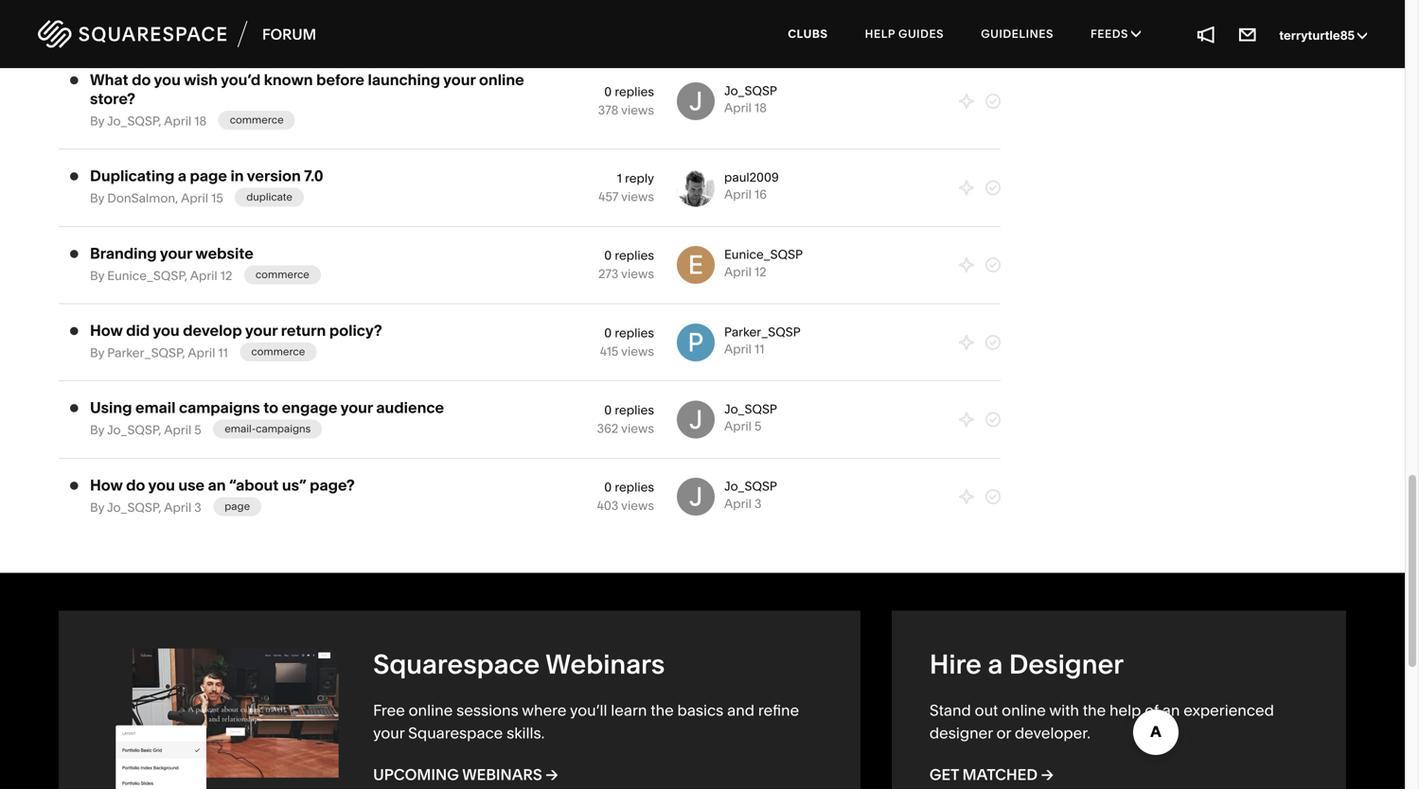 Task type: vqa. For each thing, say whether or not it's contained in the screenshot.


Task type: locate. For each thing, give the bounding box(es) containing it.
jo_sqsp
[[107, 17, 158, 32], [724, 83, 777, 98], [107, 114, 158, 129], [724, 402, 777, 417], [107, 423, 158, 438], [724, 479, 777, 494], [107, 500, 158, 515]]

1 vertical spatial commerce
[[256, 268, 309, 281]]

jo_sqsp up april 5 link
[[724, 402, 777, 417]]

designer
[[1009, 649, 1124, 681]]

0 vertical spatial jo_sqsp image
[[677, 82, 715, 120]]

1 horizontal spatial 12
[[755, 264, 767, 280]]

you for wish
[[154, 70, 181, 89]]

1 vertical spatial go to first unread post image
[[70, 481, 78, 491]]

by eunice_sqsp , april 12
[[90, 268, 232, 283]]

1 go to first unread post image from the top
[[70, 76, 78, 85]]

paul2009 april 16
[[724, 170, 779, 202]]

1 jo_sqsp image from the top
[[677, 82, 715, 120]]

parker_sqsp
[[724, 325, 801, 340], [107, 346, 182, 361]]

page
[[190, 167, 227, 185], [225, 500, 250, 513]]

april 3 link
[[724, 496, 762, 512]]

, down email
[[158, 423, 161, 438]]

11
[[755, 342, 764, 357], [218, 346, 228, 361]]

commerce link
[[218, 111, 295, 130], [244, 265, 321, 284], [240, 343, 317, 362]]

0 inside the 0 replies 403 views
[[604, 480, 612, 495]]

3 inside jo_sqsp april 3
[[755, 496, 762, 512]]

1 go to first unread post image from the top
[[70, 172, 78, 182]]

stand out online with the help of an experienced designer or developer.
[[930, 702, 1274, 743]]

0 up 378
[[604, 84, 612, 99]]

2 horizontal spatial online
[[1002, 702, 1046, 720]]

an right the of
[[1162, 702, 1180, 720]]

by for branding your website
[[90, 268, 104, 283]]

commerce up return
[[256, 268, 309, 281]]

jo_sqsp link up april 18 link
[[724, 83, 777, 98]]

6 by from the top
[[90, 423, 104, 438]]

the right learn
[[651, 702, 674, 720]]

1 vertical spatial eunice_sqsp link
[[107, 268, 184, 283]]

0 inside 0 replies 415 views
[[604, 326, 612, 341]]

3 down april 5 link
[[755, 496, 762, 512]]

3 by from the top
[[90, 191, 104, 206]]

notifications image
[[1196, 24, 1217, 44]]

by up what
[[90, 17, 104, 32]]

0 vertical spatial a
[[178, 167, 187, 185]]

1 vertical spatial jo_sqsp image
[[677, 478, 715, 516]]

2 go to first unread post image from the top
[[70, 249, 78, 259]]

0
[[604, 84, 612, 99], [604, 248, 612, 263], [604, 326, 612, 341], [604, 403, 612, 418], [604, 480, 612, 495]]

april 11 link
[[724, 342, 764, 357]]

12 inside eunice_sqsp april 12
[[755, 264, 767, 280]]

0 up 403
[[604, 480, 612, 495]]

views inside 0 replies 362 views
[[621, 421, 654, 436]]

5 left email-
[[194, 423, 201, 438]]

parker_sqsp down 'did'
[[107, 346, 182, 361]]

hire a designer
[[930, 649, 1124, 681]]

→ down developer.
[[1041, 766, 1054, 784]]

how did you develop your return policy? link
[[90, 321, 382, 340]]

caret down image inside 'terryturtle85' link
[[1358, 28, 1367, 42]]

"about
[[229, 476, 279, 495]]

do for how
[[126, 476, 145, 495]]

by for how did you develop your return policy?
[[90, 346, 104, 361]]

2 vertical spatial commerce link
[[240, 343, 317, 362]]

1 reply 457 views
[[599, 171, 654, 204]]

5 0 from the top
[[604, 480, 612, 495]]

0 inside the 0 replies 378 views
[[604, 84, 612, 99]]

1 vertical spatial page
[[225, 500, 250, 513]]

0 for audience
[[604, 403, 612, 418]]

2 how from the top
[[90, 476, 123, 495]]

go to first unread post image for what
[[70, 76, 78, 85]]

using email campaigns to engage your audience link
[[90, 399, 444, 417]]

parker_sqsp april 11
[[724, 325, 801, 357]]

guidelines
[[981, 27, 1054, 41]]

11 down develop
[[218, 346, 228, 361]]

your right launching
[[443, 70, 476, 89]]

replies for policy?
[[615, 326, 654, 341]]

parker_sqsp up april 11 link
[[724, 325, 801, 340]]

help guides link
[[848, 9, 961, 59]]

replies up 273
[[615, 248, 654, 263]]

, down develop
[[182, 346, 185, 361]]

→ down free online sessions where you'll learn the basics and refine your squarespace skills.
[[546, 766, 558, 785]]

go to first unread post image
[[70, 76, 78, 85], [70, 249, 78, 259], [70, 327, 78, 336], [70, 404, 78, 413]]

webinars for upcoming
[[462, 766, 542, 785]]

do up by jo_sqsp , april 3
[[126, 476, 145, 495]]

commerce down return
[[251, 346, 305, 358]]

parker_sqsp link up april 11 link
[[724, 325, 801, 340]]

do inside what do you wish you'd known before launching your online store?
[[132, 70, 151, 89]]

commerce link down you'd
[[218, 111, 295, 130]]

how up by jo_sqsp , april 3
[[90, 476, 123, 495]]

what
[[90, 70, 128, 89]]

by for using email campaigns to engage your audience
[[90, 423, 104, 438]]

us"
[[282, 476, 306, 495]]

0 vertical spatial parker_sqsp
[[724, 325, 801, 340]]

5 by from the top
[[90, 346, 104, 361]]

2 jo_sqsp image from the top
[[677, 478, 715, 516]]

1 horizontal spatial 5
[[755, 419, 762, 434]]

go to first unread post image for duplicating a page in version 7.0
[[70, 172, 78, 182]]

5 views from the top
[[621, 421, 654, 436]]

3 go to first unread post image from the top
[[70, 327, 78, 336]]

views down reply
[[621, 189, 654, 204]]

reply
[[625, 171, 654, 186]]

online
[[479, 70, 524, 89], [1002, 702, 1046, 720], [409, 702, 453, 720]]

1 horizontal spatial the
[[1083, 702, 1106, 720]]

how did you develop your return policy?
[[90, 321, 382, 340]]

, down duplicating a page in version 7.0
[[175, 191, 178, 206]]

1 horizontal spatial eunice_sqsp
[[724, 247, 803, 262]]

2 views from the top
[[621, 189, 654, 204]]

squarespace
[[373, 649, 540, 681], [408, 724, 503, 743]]

go to first unread post image
[[70, 172, 78, 182], [70, 481, 78, 491]]

1 horizontal spatial 18
[[755, 100, 767, 116]]

april right jo_sqsp image
[[724, 419, 752, 434]]

7 by from the top
[[90, 500, 104, 515]]

1 vertical spatial eunice_sqsp
[[107, 268, 184, 283]]

by down branding
[[90, 268, 104, 283]]

273
[[598, 267, 619, 282]]

→ for a
[[1041, 766, 1054, 784]]

branding your website link
[[90, 244, 254, 263]]

how left 'did'
[[90, 321, 123, 340]]

, for what do you wish you'd known before launching your online store?
[[158, 114, 161, 129]]

do for what
[[132, 70, 151, 89]]

0 horizontal spatial a
[[178, 167, 187, 185]]

april down the website
[[190, 268, 217, 283]]

april down use
[[164, 500, 191, 515]]

1 vertical spatial parker_sqsp
[[107, 346, 182, 361]]

2 by from the top
[[90, 114, 104, 129]]

eunice_sqsp link down branding
[[107, 268, 184, 283]]

0 vertical spatial you
[[154, 70, 181, 89]]

april 12 link
[[724, 264, 767, 280]]

0 up 362
[[604, 403, 612, 418]]

sessions
[[456, 702, 519, 720]]

views right 273
[[621, 267, 654, 282]]

4 views from the top
[[621, 344, 654, 359]]

page?
[[310, 476, 355, 495]]

squarespace forum image
[[38, 18, 317, 51]]

caret down image for feeds
[[1132, 28, 1141, 39]]

0 horizontal spatial caret down image
[[1132, 28, 1141, 39]]

1 vertical spatial campaigns
[[256, 423, 311, 436]]

caret down image inside the feeds link
[[1132, 28, 1141, 39]]

paul2009 image
[[677, 169, 715, 207]]

do
[[132, 70, 151, 89], [126, 476, 145, 495]]

0 vertical spatial commerce link
[[218, 111, 295, 130]]

page down how do you use an "about us" page? link
[[225, 500, 250, 513]]

, up duplicating
[[158, 114, 161, 129]]

4 by from the top
[[90, 268, 104, 283]]

views right 415
[[621, 344, 654, 359]]

1 horizontal spatial webinars
[[546, 649, 665, 681]]

6 views from the top
[[621, 499, 654, 514]]

1 vertical spatial do
[[126, 476, 145, 495]]

jo_sqsp down store?
[[107, 114, 158, 129]]

1 horizontal spatial online
[[479, 70, 524, 89]]

your
[[443, 70, 476, 89], [160, 244, 192, 263], [245, 321, 278, 340], [340, 399, 373, 417], [373, 724, 405, 743]]

eunice_sqsp link up april 12 link on the top right of page
[[724, 247, 803, 262]]

replies up 415
[[615, 326, 654, 341]]

april right eunice_sqsp image
[[724, 264, 752, 280]]

with
[[1049, 702, 1079, 720]]

1 0 from the top
[[604, 84, 612, 99]]

2 replies from the top
[[615, 248, 654, 263]]

how for how do you use an "about us" page?
[[90, 476, 123, 495]]

0 replies 362 views
[[597, 403, 654, 436]]

replies inside 0 replies 273 views
[[615, 248, 654, 263]]

april inside jo_sqsp april 18
[[724, 100, 752, 116]]

2 → from the left
[[546, 766, 558, 785]]

0 vertical spatial go to first unread post image
[[70, 172, 78, 182]]

what do you wish you'd known before launching your online store?
[[90, 70, 524, 108]]

replies inside the 0 replies 403 views
[[615, 480, 654, 495]]

1 vertical spatial webinars
[[462, 766, 542, 785]]

16
[[755, 187, 767, 202]]

0 horizontal spatial eunice_sqsp link
[[107, 268, 184, 283]]

1 vertical spatial an
[[1162, 702, 1180, 720]]

campaigns
[[179, 399, 260, 417], [256, 423, 311, 436]]

replies up 403
[[615, 480, 654, 495]]

2 vertical spatial you
[[148, 476, 175, 495]]

3 views from the top
[[621, 267, 654, 282]]

1 how from the top
[[90, 321, 123, 340]]

18 up the paul2009
[[755, 100, 767, 116]]

you up by jo_sqsp , april 3
[[148, 476, 175, 495]]

accordion link
[[219, 15, 292, 33]]

jo_sqsp image left the april 3 link
[[677, 478, 715, 516]]

0 vertical spatial webinars
[[546, 649, 665, 681]]

0 horizontal spatial an
[[208, 476, 226, 495]]

1 horizontal spatial caret down image
[[1358, 28, 1367, 42]]

4 replies from the top
[[615, 403, 654, 418]]

webinars up you'll
[[546, 649, 665, 681]]

april
[[164, 17, 191, 32], [724, 100, 752, 116], [164, 114, 191, 129], [724, 187, 752, 202], [181, 191, 208, 206], [724, 264, 752, 280], [190, 268, 217, 283], [724, 342, 752, 357], [188, 346, 215, 361], [724, 419, 752, 434], [164, 423, 191, 438], [724, 496, 752, 512], [164, 500, 191, 515]]

you left wish
[[154, 70, 181, 89]]

april right parker_sqsp image
[[724, 342, 752, 357]]

1 the from the left
[[1083, 702, 1106, 720]]

1 horizontal spatial →
[[1041, 766, 1054, 784]]

by
[[90, 17, 104, 32], [90, 114, 104, 129], [90, 191, 104, 206], [90, 268, 104, 283], [90, 346, 104, 361], [90, 423, 104, 438], [90, 500, 104, 515]]

views for us"
[[621, 499, 654, 514]]

0 vertical spatial eunice_sqsp
[[724, 247, 803, 262]]

by for how do you use an "about us" page?
[[90, 500, 104, 515]]

views right 378
[[621, 103, 654, 118]]

1 replies from the top
[[615, 84, 654, 99]]

by down using
[[90, 423, 104, 438]]

replies up 378
[[615, 84, 654, 99]]

12
[[755, 264, 767, 280], [220, 268, 232, 283]]

how for how did you develop your return policy?
[[90, 321, 123, 340]]

0 horizontal spatial online
[[409, 702, 453, 720]]

policy?
[[329, 321, 382, 340]]

april 5 link
[[724, 419, 762, 434]]

views inside the 0 replies 378 views
[[621, 103, 654, 118]]

0 vertical spatial do
[[132, 70, 151, 89]]

11 right parker_sqsp image
[[755, 342, 764, 357]]

1 horizontal spatial an
[[1162, 702, 1180, 720]]

0 up 273
[[604, 248, 612, 263]]

your right engage
[[340, 399, 373, 417]]

3
[[755, 496, 762, 512], [194, 500, 201, 515]]

duplicate link
[[235, 188, 304, 207]]

use
[[178, 476, 205, 495]]

, for duplicating a page in version 7.0
[[175, 191, 178, 206]]

by down store?
[[90, 114, 104, 129]]

0 inside 0 replies 362 views
[[604, 403, 612, 418]]

1 horizontal spatial parker_sqsp link
[[724, 325, 801, 340]]

, down branding your website link
[[184, 268, 187, 283]]

, for using email campaigns to engage your audience
[[158, 423, 161, 438]]

1 vertical spatial you
[[153, 321, 180, 340]]

1 → from the left
[[1041, 766, 1054, 784]]

duplicating a page in version 7.0
[[90, 167, 323, 185]]

commerce
[[230, 114, 284, 126], [256, 268, 309, 281], [251, 346, 305, 358]]

guidelines link
[[964, 9, 1071, 59]]

you up by parker_sqsp , april 11 on the top left of page
[[153, 321, 180, 340]]

april inside "jo_sqsp april 5"
[[724, 419, 752, 434]]

april down wish
[[164, 114, 191, 129]]

eunice_sqsp link
[[724, 247, 803, 262], [107, 268, 184, 283]]

campaigns down the to
[[256, 423, 311, 436]]

1 horizontal spatial parker_sqsp
[[724, 325, 801, 340]]

go to first unread post image for using
[[70, 404, 78, 413]]

squarespace down the sessions
[[408, 724, 503, 743]]

jo_sqsp image left april 18 link
[[677, 82, 715, 120]]

1 vertical spatial parker_sqsp link
[[107, 346, 182, 361]]

1 horizontal spatial a
[[988, 649, 1003, 681]]

2 the from the left
[[651, 702, 674, 720]]

go to first unread post image left what
[[70, 76, 78, 85]]

0 vertical spatial parker_sqsp link
[[724, 325, 801, 340]]

commerce link up return
[[244, 265, 321, 284]]

go to first unread post image for how do you use an "about us" page?
[[70, 481, 78, 491]]

email-campaigns link
[[213, 420, 322, 439]]

views inside 0 replies 273 views
[[621, 267, 654, 282]]

you
[[154, 70, 181, 89], [153, 321, 180, 340], [148, 476, 175, 495]]

jo_sqsp up what
[[107, 17, 158, 32]]

jo_sqsp down using
[[107, 423, 158, 438]]

terryturtle85 link
[[1279, 28, 1367, 43]]

refine
[[758, 702, 799, 720]]

go to first unread post image left using
[[70, 404, 78, 413]]

views right 403
[[621, 499, 654, 514]]

help guides
[[865, 27, 944, 41]]

3 0 from the top
[[604, 326, 612, 341]]

caret down image for terryturtle85
[[1358, 28, 1367, 42]]

your down "free"
[[373, 724, 405, 743]]

0 vertical spatial how
[[90, 321, 123, 340]]

3 replies from the top
[[615, 326, 654, 341]]

online inside stand out online with the help of an experienced designer or developer.
[[1002, 702, 1046, 720]]

a up by donsalmon , april 15 at the left of the page
[[178, 167, 187, 185]]

1 vertical spatial squarespace
[[408, 724, 503, 743]]

4 0 from the top
[[604, 403, 612, 418]]

1 horizontal spatial 3
[[755, 496, 762, 512]]

commerce link for your
[[240, 343, 317, 362]]

0 for before
[[604, 84, 612, 99]]

a for designer
[[988, 649, 1003, 681]]

feeds
[[1091, 27, 1132, 41]]

free
[[373, 702, 405, 720]]

4 go to first unread post image from the top
[[70, 404, 78, 413]]

0 horizontal spatial 5
[[194, 423, 201, 438]]

by parker_sqsp , april 11
[[90, 346, 228, 361]]

jo_sqsp image
[[677, 82, 715, 120], [677, 478, 715, 516]]

403
[[597, 499, 619, 514]]

commerce down you'd
[[230, 114, 284, 126]]

an right use
[[208, 476, 226, 495]]

0 horizontal spatial →
[[546, 766, 558, 785]]

eunice_sqsp up april 12 link on the top right of page
[[724, 247, 803, 262]]

0 up 415
[[604, 326, 612, 341]]

0 vertical spatial commerce
[[230, 114, 284, 126]]

5 replies from the top
[[615, 480, 654, 495]]

replies inside 0 replies 415 views
[[615, 326, 654, 341]]

1 vertical spatial a
[[988, 649, 1003, 681]]

april down the paul2009
[[724, 187, 752, 202]]

by jo_sqsp , april 3
[[90, 500, 201, 515]]

views inside 0 replies 415 views
[[621, 344, 654, 359]]

duplicating
[[90, 167, 175, 185]]

views right 362
[[621, 421, 654, 436]]

eunice_sqsp down branding
[[107, 268, 184, 283]]

go to first unread post image for branding
[[70, 249, 78, 259]]

18
[[755, 100, 767, 116], [194, 114, 207, 129]]

2 0 from the top
[[604, 248, 612, 263]]

campaigns up email-
[[179, 399, 260, 417]]

april up the paul2009
[[724, 100, 752, 116]]

donsalmon
[[107, 191, 175, 206]]

april down email
[[164, 423, 191, 438]]

5 right jo_sqsp image
[[755, 419, 762, 434]]

april left 27
[[164, 17, 191, 32]]

go to first unread post image left branding
[[70, 249, 78, 259]]

by down duplicating
[[90, 191, 104, 206]]

eunice_sqsp image
[[677, 246, 715, 284]]

caret down image
[[1132, 28, 1141, 39], [1358, 28, 1367, 42]]

an
[[208, 476, 226, 495], [1162, 702, 1180, 720]]

do right what
[[132, 70, 151, 89]]

0 horizontal spatial the
[[651, 702, 674, 720]]

hire
[[930, 649, 982, 681]]

april 16 link
[[724, 187, 767, 202]]

a right hire
[[988, 649, 1003, 681]]

0 horizontal spatial webinars
[[462, 766, 542, 785]]

replies inside the 0 replies 378 views
[[615, 84, 654, 99]]

→
[[1041, 766, 1054, 784], [546, 766, 558, 785]]

jo_sqsp april 5
[[724, 402, 777, 434]]

2 vertical spatial commerce
[[251, 346, 305, 358]]

0 horizontal spatial parker_sqsp link
[[107, 346, 182, 361]]

1 vertical spatial how
[[90, 476, 123, 495]]

eunice_sqsp
[[724, 247, 803, 262], [107, 268, 184, 283]]

replies inside 0 replies 362 views
[[615, 403, 654, 418]]

3 down use
[[194, 500, 201, 515]]

2 go to first unread post image from the top
[[70, 481, 78, 491]]

jo_sqsp image for how do you use an "about us" page?
[[677, 478, 715, 516]]

views inside the 0 replies 403 views
[[621, 499, 654, 514]]

you inside what do you wish you'd known before launching your online store?
[[154, 70, 181, 89]]

the right the with
[[1083, 702, 1106, 720]]

april down april 5 link
[[724, 496, 752, 512]]

april left '15'
[[181, 191, 208, 206]]

1 views from the top
[[621, 103, 654, 118]]

18 down wish
[[194, 114, 207, 129]]

your up by eunice_sqsp , april 12
[[160, 244, 192, 263]]

replies up 362
[[615, 403, 654, 418]]

0 vertical spatial eunice_sqsp link
[[724, 247, 803, 262]]

you for develop
[[153, 321, 180, 340]]

1 horizontal spatial 11
[[755, 342, 764, 357]]



Task type: describe. For each thing, give the bounding box(es) containing it.
18 inside jo_sqsp april 18
[[755, 100, 767, 116]]

online inside free online sessions where you'll learn the basics and refine your squarespace skills.
[[409, 702, 453, 720]]

squarespace webinars
[[373, 649, 665, 681]]

how do you use an "about us" page? link
[[90, 476, 355, 495]]

0 vertical spatial page
[[190, 167, 227, 185]]

matched
[[963, 766, 1038, 784]]

return
[[281, 321, 326, 340]]

branding
[[90, 244, 157, 263]]

0 replies 378 views
[[598, 84, 654, 118]]

jo_sqsp up the april 3 link
[[724, 479, 777, 494]]

15
[[211, 191, 223, 206]]

paul2009
[[724, 170, 779, 185]]

april inside parker_sqsp april 11
[[724, 342, 752, 357]]

1
[[617, 171, 622, 186]]

by for duplicating a page in version 7.0
[[90, 191, 104, 206]]

webinars for squarespace
[[546, 649, 665, 681]]

jo_sqsp link up the april 3 link
[[724, 479, 777, 494]]

by for what do you wish you'd known before launching your online store?
[[90, 114, 104, 129]]

website
[[195, 244, 254, 263]]

wish
[[184, 70, 218, 89]]

engage
[[282, 399, 337, 417]]

april 18 link
[[724, 100, 767, 116]]

1 vertical spatial commerce link
[[244, 265, 321, 284]]

7.0
[[304, 167, 323, 185]]

help
[[865, 27, 895, 41]]

378
[[598, 103, 619, 118]]

you for use
[[148, 476, 175, 495]]

april inside eunice_sqsp april 12
[[724, 264, 752, 280]]

accordion
[[231, 17, 281, 30]]

your inside free online sessions where you'll learn the basics and refine your squarespace skills.
[[373, 724, 405, 743]]

develop
[[183, 321, 242, 340]]

commerce for you'd
[[230, 114, 284, 126]]

by jo_sqsp , april 18
[[90, 114, 207, 129]]

skills.
[[507, 724, 545, 743]]

april inside paul2009 april 16
[[724, 187, 752, 202]]

what do you wish you'd known before launching your online store? link
[[90, 70, 524, 108]]

commerce for your
[[251, 346, 305, 358]]

launching
[[368, 70, 440, 89]]

, for how did you develop your return policy?
[[182, 346, 185, 361]]

, for how do you use an "about us" page?
[[158, 500, 161, 515]]

before
[[316, 70, 365, 89]]

jo_sqsp link down store?
[[107, 114, 158, 129]]

0 inside 0 replies 273 views
[[604, 248, 612, 263]]

email-
[[225, 423, 256, 436]]

online inside what do you wish you'd known before launching your online store?
[[479, 70, 524, 89]]

upcoming webinars → link
[[373, 766, 558, 785]]

the inside free online sessions where you'll learn the basics and refine your squarespace skills.
[[651, 702, 674, 720]]

jo_sqsp link up what
[[107, 17, 158, 32]]

basics
[[677, 702, 724, 720]]

page link
[[213, 497, 261, 516]]

terryturtle85
[[1279, 28, 1358, 43]]

feeds link
[[1074, 9, 1158, 59]]

learn
[[611, 702, 647, 720]]

0 replies 273 views
[[598, 248, 654, 282]]

get matched → link
[[930, 766, 1054, 784]]

designer
[[930, 724, 993, 743]]

362
[[597, 421, 619, 436]]

how do you use an "about us" page?
[[90, 476, 355, 495]]

an inside stand out online with the help of an experienced designer or developer.
[[1162, 702, 1180, 720]]

guides
[[898, 27, 944, 41]]

jo_sqsp link down using
[[107, 423, 158, 438]]

1 by from the top
[[90, 17, 104, 32]]

0 horizontal spatial 12
[[220, 268, 232, 283]]

experienced
[[1184, 702, 1274, 720]]

0 replies 403 views
[[597, 480, 654, 514]]

, left 27
[[158, 17, 161, 32]]

0 horizontal spatial 18
[[194, 114, 207, 129]]

using email campaigns to engage your audience
[[90, 399, 444, 417]]

jo_sqsp link up april 5 link
[[724, 402, 777, 417]]

11 inside parker_sqsp april 11
[[755, 342, 764, 357]]

views for audience
[[621, 421, 654, 436]]

squarespace inside free online sessions where you'll learn the basics and refine your squarespace skills.
[[408, 724, 503, 743]]

views for before
[[621, 103, 654, 118]]

out
[[975, 702, 998, 720]]

in
[[231, 167, 244, 185]]

known
[[264, 70, 313, 89]]

get matched →
[[930, 766, 1054, 784]]

your left return
[[245, 321, 278, 340]]

upcoming
[[373, 766, 459, 785]]

replies for before
[[615, 84, 654, 99]]

store?
[[90, 89, 135, 108]]

0 horizontal spatial parker_sqsp
[[107, 346, 182, 361]]

→ for webinars
[[546, 766, 558, 785]]

donsalmon link
[[107, 191, 175, 206]]

help
[[1110, 702, 1141, 720]]

0 for policy?
[[604, 326, 612, 341]]

jo_sqsp april 18
[[724, 83, 777, 116]]

and
[[727, 702, 755, 720]]

0 vertical spatial campaigns
[[179, 399, 260, 417]]

did
[[126, 321, 150, 340]]

0 horizontal spatial eunice_sqsp
[[107, 268, 184, 283]]

jo_sqsp april 3
[[724, 479, 777, 512]]

using
[[90, 399, 132, 417]]

replies for audience
[[615, 403, 654, 418]]

jo_sqsp link down by jo_sqsp , april 5
[[107, 500, 158, 515]]

the inside stand out online with the help of an experienced designer or developer.
[[1083, 702, 1106, 720]]

parker_sqsp image
[[677, 324, 715, 361]]

developer.
[[1015, 724, 1091, 743]]

views for policy?
[[621, 344, 654, 359]]

campaigns inside email-campaigns link
[[256, 423, 311, 436]]

0 vertical spatial an
[[208, 476, 226, 495]]

1 horizontal spatial eunice_sqsp link
[[724, 247, 803, 262]]

you'll
[[570, 702, 607, 720]]

version
[[247, 167, 301, 185]]

by jo_sqsp , april 5
[[90, 423, 201, 438]]

free online sessions where you'll learn the basics and refine your squarespace skills.
[[373, 702, 799, 743]]

of
[[1145, 702, 1159, 720]]

go to first unread post image for how
[[70, 327, 78, 336]]

views inside 1 reply 457 views
[[621, 189, 654, 204]]

branding your website
[[90, 244, 254, 263]]

your inside what do you wish you'd known before launching your online store?
[[443, 70, 476, 89]]

0 horizontal spatial 3
[[194, 500, 201, 515]]

commerce link for you'd
[[218, 111, 295, 130]]

clubs link
[[771, 9, 845, 59]]

april down develop
[[188, 346, 215, 361]]

, for branding your website
[[184, 268, 187, 283]]

upcoming webinars →
[[373, 766, 558, 785]]

5 inside "jo_sqsp april 5"
[[755, 419, 762, 434]]

eunice_sqsp april 12
[[724, 247, 803, 280]]

jo_sqsp down by jo_sqsp , april 5
[[107, 500, 158, 515]]

replies for us"
[[615, 480, 654, 495]]

a for page
[[178, 167, 187, 185]]

to
[[263, 399, 278, 417]]

messages image
[[1238, 24, 1258, 44]]

april inside jo_sqsp april 3
[[724, 496, 752, 512]]

0 for us"
[[604, 480, 612, 495]]

jo_sqsp image
[[677, 401, 715, 439]]

0 horizontal spatial 11
[[218, 346, 228, 361]]

where
[[522, 702, 567, 720]]

by donsalmon , april 15
[[90, 191, 223, 206]]

0 vertical spatial squarespace
[[373, 649, 540, 681]]

jo_sqsp up april 18 link
[[724, 83, 777, 98]]

jo_sqsp image for what do you wish you'd known before launching your online store?
[[677, 82, 715, 120]]

457
[[599, 189, 619, 204]]

paul2009 link
[[724, 170, 779, 185]]

415
[[600, 344, 619, 359]]



